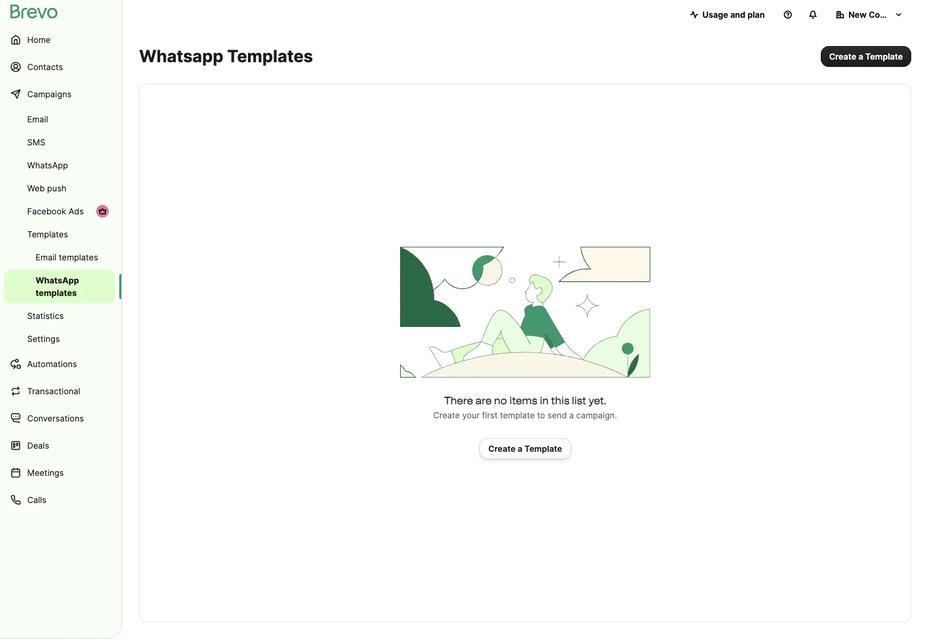 Task type: vqa. For each thing, say whether or not it's contained in the screenshot.
Companies link
no



Task type: describe. For each thing, give the bounding box(es) containing it.
there are no items in this list yet. create your first template to send a campaign.
[[434, 395, 618, 421]]

push
[[47, 183, 66, 194]]

whatsapp
[[139, 46, 224, 67]]

in
[[540, 395, 549, 407]]

statistics link
[[4, 306, 115, 327]]

0 horizontal spatial templates
[[27, 229, 68, 240]]

and
[[731, 9, 746, 20]]

home link
[[4, 27, 115, 52]]

conversations
[[27, 414, 84, 424]]

settings
[[27, 334, 60, 345]]

1 horizontal spatial create a template button
[[822, 46, 912, 67]]

email templates
[[36, 252, 98, 263]]

whatsapp for whatsapp templates
[[36, 275, 79, 286]]

facebook ads link
[[4, 201, 115, 222]]

sms link
[[4, 132, 115, 153]]

automations link
[[4, 352, 115, 377]]

1 vertical spatial template
[[525, 444, 563, 455]]

new company button
[[828, 4, 912, 25]]

meetings
[[27, 468, 64, 479]]

contacts
[[27, 62, 63, 72]]

usage and plan
[[703, 9, 766, 20]]

this
[[552, 395, 570, 407]]

conversations link
[[4, 406, 115, 431]]

templates for email templates
[[59, 252, 98, 263]]

your
[[463, 411, 480, 421]]

yet.
[[589, 395, 607, 407]]

usage and plan button
[[682, 4, 774, 25]]

1 horizontal spatial templates
[[227, 46, 313, 67]]

sms
[[27, 137, 45, 148]]

email for email
[[27, 114, 48, 125]]

a inside there are no items in this list yet. create your first template to send a campaign.
[[570, 411, 575, 421]]

no
[[495, 395, 508, 407]]

create a template for the bottommost create a template button
[[489, 444, 563, 455]]

home
[[27, 35, 51, 45]]

facebook ads
[[27, 206, 84, 217]]

statistics
[[27, 311, 64, 322]]

templates link
[[4, 224, 115, 245]]

items
[[510, 395, 538, 407]]

transactional link
[[4, 379, 115, 404]]

facebook
[[27, 206, 66, 217]]

ads
[[69, 206, 84, 217]]

1 vertical spatial create a template button
[[480, 439, 572, 460]]

calls
[[27, 495, 46, 506]]

create for the rightmost create a template button
[[830, 51, 857, 62]]

transactional
[[27, 386, 80, 397]]

settings link
[[4, 329, 115, 350]]



Task type: locate. For each thing, give the bounding box(es) containing it.
template
[[500, 411, 535, 421]]

whatsapp up the web push
[[27, 160, 68, 171]]

web
[[27, 183, 45, 194]]

1 horizontal spatial create
[[489, 444, 516, 455]]

email for email templates
[[36, 252, 57, 263]]

whatsapp
[[27, 160, 68, 171], [36, 275, 79, 286]]

templates up statistics link
[[36, 288, 77, 298]]

email templates link
[[4, 247, 115, 268]]

1 vertical spatial a
[[570, 411, 575, 421]]

web push
[[27, 183, 66, 194]]

1 vertical spatial whatsapp
[[36, 275, 79, 286]]

0 vertical spatial create
[[830, 51, 857, 62]]

create a template button down new company button
[[822, 46, 912, 67]]

a down template
[[518, 444, 523, 455]]

templates down templates link on the left top of page
[[59, 252, 98, 263]]

templates
[[59, 252, 98, 263], [36, 288, 77, 298]]

company
[[870, 9, 908, 20]]

0 vertical spatial create a template
[[830, 51, 904, 62]]

whatsapp for whatsapp
[[27, 160, 68, 171]]

2 vertical spatial a
[[518, 444, 523, 455]]

whatsapp templates
[[139, 46, 313, 67]]

0 horizontal spatial create
[[434, 411, 460, 421]]

2 horizontal spatial create
[[830, 51, 857, 62]]

contacts link
[[4, 54, 115, 80]]

1 vertical spatial templates
[[27, 229, 68, 240]]

whatsapp link
[[4, 155, 115, 176]]

1 vertical spatial create
[[434, 411, 460, 421]]

a
[[859, 51, 864, 62], [570, 411, 575, 421], [518, 444, 523, 455]]

email inside "link"
[[36, 252, 57, 263]]

create a template button down template
[[480, 439, 572, 460]]

0 horizontal spatial create a template button
[[480, 439, 572, 460]]

0 vertical spatial create a template button
[[822, 46, 912, 67]]

0 vertical spatial a
[[859, 51, 864, 62]]

1 vertical spatial create a template
[[489, 444, 563, 455]]

0 vertical spatial email
[[27, 114, 48, 125]]

template
[[866, 51, 904, 62], [525, 444, 563, 455]]

create a template button
[[822, 46, 912, 67], [480, 439, 572, 460]]

0 horizontal spatial template
[[525, 444, 563, 455]]

create a template
[[830, 51, 904, 62], [489, 444, 563, 455]]

deals
[[27, 441, 49, 451]]

send
[[548, 411, 567, 421]]

create a template down template
[[489, 444, 563, 455]]

are
[[476, 395, 492, 407]]

0 vertical spatial whatsapp
[[27, 160, 68, 171]]

templates inside whatsapp templates
[[36, 288, 77, 298]]

0 horizontal spatial a
[[518, 444, 523, 455]]

meetings link
[[4, 461, 115, 486]]

campaigns
[[27, 89, 72, 99]]

create inside there are no items in this list yet. create your first template to send a campaign.
[[434, 411, 460, 421]]

templates for whatsapp templates
[[36, 288, 77, 298]]

left___rvooi image
[[98, 207, 107, 216]]

email link
[[4, 109, 115, 130]]

email up sms
[[27, 114, 48, 125]]

a down 'new' at the right top of page
[[859, 51, 864, 62]]

create a template down new company button
[[830, 51, 904, 62]]

whatsapp inside 'link'
[[36, 275, 79, 286]]

templates inside "link"
[[59, 252, 98, 263]]

2 vertical spatial create
[[489, 444, 516, 455]]

0 vertical spatial templates
[[227, 46, 313, 67]]

whatsapp templates link
[[4, 270, 115, 304]]

create down 'new' at the right top of page
[[830, 51, 857, 62]]

campaign.
[[577, 411, 618, 421]]

create down there
[[434, 411, 460, 421]]

0 vertical spatial templates
[[59, 252, 98, 263]]

whatsapp down email templates "link"
[[36, 275, 79, 286]]

create a template for the rightmost create a template button
[[830, 51, 904, 62]]

plan
[[748, 9, 766, 20]]

there
[[445, 395, 474, 407]]

calls link
[[4, 488, 115, 513]]

email
[[27, 114, 48, 125], [36, 252, 57, 263]]

template down to
[[525, 444, 563, 455]]

web push link
[[4, 178, 115, 199]]

a right send
[[570, 411, 575, 421]]

0 vertical spatial template
[[866, 51, 904, 62]]

0 horizontal spatial create a template
[[489, 444, 563, 455]]

new
[[849, 9, 868, 20]]

email down templates link on the left top of page
[[36, 252, 57, 263]]

2 horizontal spatial a
[[859, 51, 864, 62]]

list
[[572, 395, 587, 407]]

1 vertical spatial templates
[[36, 288, 77, 298]]

templates
[[227, 46, 313, 67], [27, 229, 68, 240]]

new company
[[849, 9, 908, 20]]

1 vertical spatial email
[[36, 252, 57, 263]]

campaigns link
[[4, 82, 115, 107]]

1 horizontal spatial a
[[570, 411, 575, 421]]

deals link
[[4, 434, 115, 459]]

1 horizontal spatial create a template
[[830, 51, 904, 62]]

first
[[483, 411, 498, 421]]

usage
[[703, 9, 729, 20]]

to
[[538, 411, 546, 421]]

create
[[830, 51, 857, 62], [434, 411, 460, 421], [489, 444, 516, 455]]

automations
[[27, 359, 77, 370]]

template down company
[[866, 51, 904, 62]]

1 horizontal spatial template
[[866, 51, 904, 62]]

whatsapp templates
[[36, 275, 79, 298]]

create for the bottommost create a template button
[[489, 444, 516, 455]]

create down first
[[489, 444, 516, 455]]



